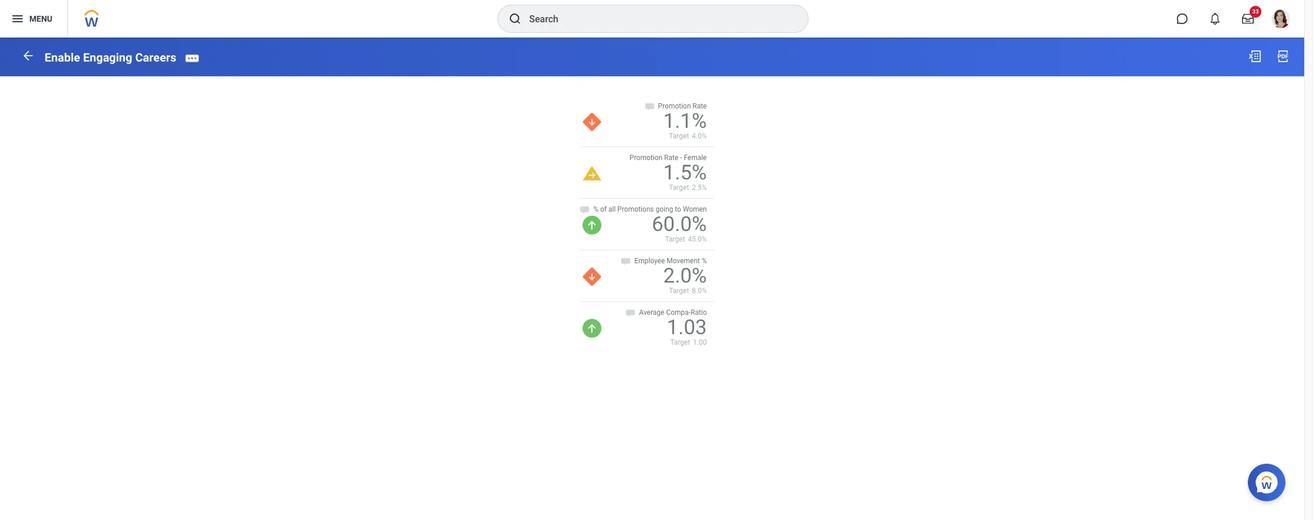Task type: vqa. For each thing, say whether or not it's contained in the screenshot.


Task type: describe. For each thing, give the bounding box(es) containing it.
search image
[[508, 12, 522, 26]]

1.03
[[667, 316, 707, 340]]

justify image
[[11, 12, 25, 26]]

enable engaging careers link
[[45, 50, 176, 64]]

2.0%
[[664, 264, 707, 288]]

ratio
[[691, 309, 707, 317]]

% of all promotions going to women
[[594, 205, 707, 214]]

menu
[[29, 14, 52, 23]]

women
[[683, 205, 707, 214]]

notifications large image
[[1210, 13, 1221, 25]]

view printable version (pdf) image
[[1277, 49, 1291, 63]]

1 horizontal spatial %
[[702, 257, 707, 265]]

previous page image
[[21, 49, 35, 63]]

export to excel image
[[1248, 49, 1262, 63]]

target for 60.0%
[[665, 235, 685, 244]]

promotion rate
[[658, 102, 707, 110]]

promotion for promotion rate
[[658, 102, 691, 110]]

to
[[675, 205, 681, 214]]

60.0% target 45.0%
[[652, 213, 707, 244]]

compa-
[[666, 309, 691, 317]]

careers
[[135, 50, 176, 64]]

movement
[[667, 257, 700, 265]]

-
[[680, 154, 682, 162]]

target for 1.03
[[670, 339, 690, 347]]

4.0%
[[692, 132, 707, 140]]

target for 1.1%
[[669, 132, 689, 140]]

33
[[1253, 8, 1259, 15]]

going
[[656, 205, 673, 214]]

female
[[684, 154, 707, 162]]

employee movement %
[[635, 257, 707, 265]]

1.5%
[[664, 161, 707, 185]]

up good image for 1.03
[[583, 319, 602, 338]]

2.0% target 8.0%
[[664, 264, 707, 295]]

45.0%
[[688, 235, 707, 244]]

target for 2.0%
[[669, 287, 689, 295]]

down bad image for 2.0%
[[583, 268, 602, 287]]

target for 1.5%
[[669, 184, 689, 192]]

neutral warning image
[[583, 167, 602, 181]]

promotion for promotion rate - female
[[630, 154, 663, 162]]

menu button
[[0, 0, 68, 38]]

1.1%
[[664, 109, 707, 133]]



Task type: locate. For each thing, give the bounding box(es) containing it.
1 horizontal spatial rate
[[693, 102, 707, 110]]

0 vertical spatial rate
[[693, 102, 707, 110]]

profile logan mcneil image
[[1272, 9, 1291, 31]]

rate left -
[[664, 154, 679, 162]]

target inside 1.1% target 4.0%
[[669, 132, 689, 140]]

0 vertical spatial %
[[594, 205, 599, 214]]

%
[[594, 205, 599, 214], [702, 257, 707, 265]]

0 vertical spatial down bad image
[[583, 113, 602, 131]]

1 vertical spatial %
[[702, 257, 707, 265]]

60.0%
[[652, 213, 707, 237]]

1.00
[[693, 339, 707, 347]]

2.5%
[[692, 184, 707, 192]]

target inside 2.0% target 8.0%
[[669, 287, 689, 295]]

promotion rate - female
[[630, 154, 707, 162]]

target left 8.0%
[[669, 287, 689, 295]]

average
[[639, 309, 665, 317]]

down bad image for 1.1%
[[583, 113, 602, 131]]

target left 4.0%
[[669, 132, 689, 140]]

rate up 4.0%
[[693, 102, 707, 110]]

target inside 1.5% target 2.5%
[[669, 184, 689, 192]]

target left 1.00
[[670, 339, 690, 347]]

rate for promotion rate - female
[[664, 154, 679, 162]]

up good image for 60.0%
[[583, 216, 602, 235]]

employee
[[635, 257, 665, 265]]

1.5% target 2.5%
[[664, 161, 707, 192]]

2 up good image from the top
[[583, 319, 602, 338]]

% right movement
[[702, 257, 707, 265]]

main content containing 1.1%
[[0, 38, 1305, 358]]

1 vertical spatial rate
[[664, 154, 679, 162]]

promotions
[[618, 205, 654, 214]]

1 down bad image from the top
[[583, 113, 602, 131]]

Search Workday  search field
[[529, 6, 784, 32]]

1 vertical spatial promotion
[[630, 154, 663, 162]]

1.1% target 4.0%
[[664, 109, 707, 140]]

promotion
[[658, 102, 691, 110], [630, 154, 663, 162]]

0 horizontal spatial %
[[594, 205, 599, 214]]

rate for promotion rate
[[693, 102, 707, 110]]

promotion left -
[[630, 154, 663, 162]]

0 horizontal spatial rate
[[664, 154, 679, 162]]

promotion up promotion rate - female
[[658, 102, 691, 110]]

down bad image
[[583, 113, 602, 131], [583, 268, 602, 287]]

rate
[[693, 102, 707, 110], [664, 154, 679, 162]]

target inside 1.03 target 1.00
[[670, 339, 690, 347]]

main content
[[0, 38, 1305, 358]]

target
[[669, 132, 689, 140], [669, 184, 689, 192], [665, 235, 685, 244], [669, 287, 689, 295], [670, 339, 690, 347]]

1.03 target 1.00
[[667, 316, 707, 347]]

target inside 60.0% target 45.0%
[[665, 235, 685, 244]]

33 button
[[1235, 6, 1262, 32]]

average compa-ratio
[[639, 309, 707, 317]]

up good image
[[583, 216, 602, 235], [583, 319, 602, 338]]

all
[[609, 205, 616, 214]]

1 vertical spatial up good image
[[583, 319, 602, 338]]

0 vertical spatial promotion
[[658, 102, 691, 110]]

target up the employee movement %
[[665, 235, 685, 244]]

of
[[600, 205, 607, 214]]

1 up good image from the top
[[583, 216, 602, 235]]

2 down bad image from the top
[[583, 268, 602, 287]]

engaging
[[83, 50, 132, 64]]

target left 2.5%
[[669, 184, 689, 192]]

enable
[[45, 50, 80, 64]]

0 vertical spatial up good image
[[583, 216, 602, 235]]

inbox large image
[[1243, 13, 1254, 25]]

enable engaging careers
[[45, 50, 176, 64]]

% left of
[[594, 205, 599, 214]]

1 vertical spatial down bad image
[[583, 268, 602, 287]]

8.0%
[[692, 287, 707, 295]]



